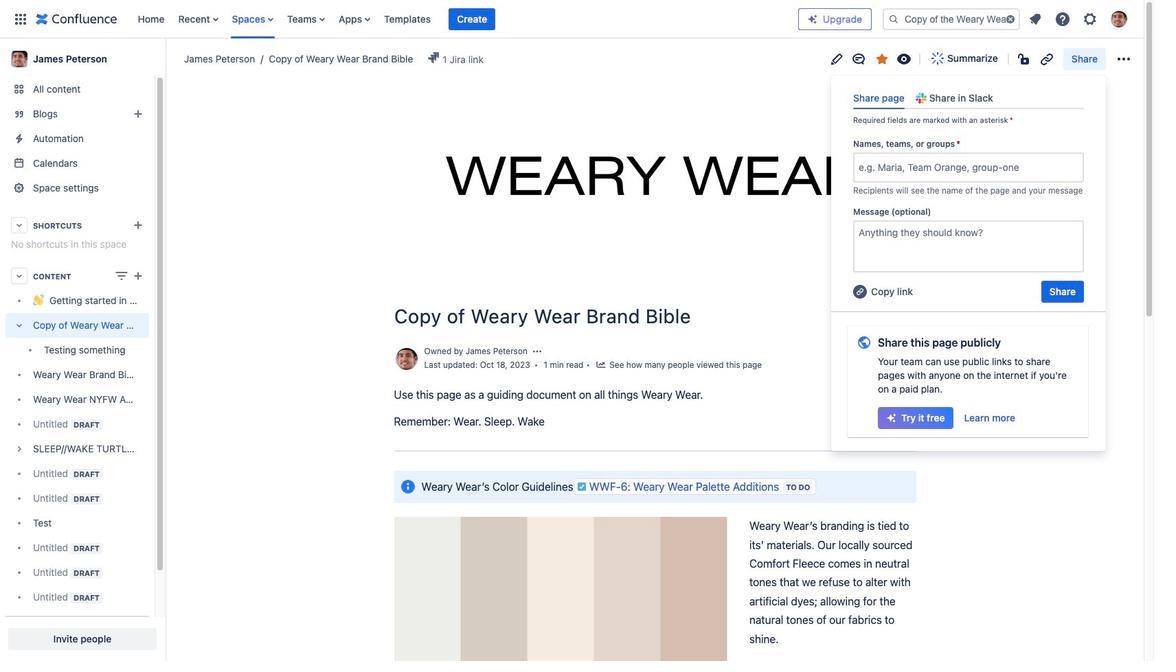 Task type: vqa. For each thing, say whether or not it's contained in the screenshot.
ultrices.
no



Task type: locate. For each thing, give the bounding box(es) containing it.
more information about james peterson image
[[394, 347, 419, 372]]

premium image
[[808, 13, 819, 24]]

add shortcut image
[[130, 217, 146, 234]]

1 horizontal spatial list
[[1023, 7, 1136, 31]]

tree item inside space element
[[5, 313, 149, 363]]

help icon image
[[1055, 11, 1071, 27]]

None search field
[[883, 8, 1021, 30]]

tree item
[[5, 313, 149, 363]]

create a page image
[[130, 268, 146, 285]]

0 horizontal spatial list
[[131, 0, 799, 38]]

group
[[878, 407, 1024, 429]]

list for appswitcher icon
[[131, 0, 799, 38]]

  text field
[[859, 161, 862, 174]]

confluence image
[[36, 11, 117, 27], [36, 11, 117, 27]]

neutrals.png image
[[394, 518, 727, 662]]

list item
[[449, 8, 496, 30]]

banner
[[0, 0, 1144, 38]]

no restrictions image
[[1017, 51, 1034, 67]]

tab list
[[848, 87, 1090, 109]]

list
[[131, 0, 799, 38], [1023, 7, 1136, 31]]

tree inside space element
[[5, 289, 149, 635]]

global element
[[8, 0, 799, 38]]

copy link image
[[1039, 51, 1056, 67]]

tree
[[5, 289, 149, 635]]

edit this page image
[[829, 51, 845, 67]]



Task type: describe. For each thing, give the bounding box(es) containing it.
clear search session image
[[1005, 13, 1016, 24]]

list item inside list
[[449, 8, 496, 30]]

Search field
[[883, 8, 1021, 30]]

Anything they should know? text field
[[854, 221, 1085, 273]]

more actions image
[[1116, 51, 1133, 67]]

appswitcher icon image
[[12, 11, 29, 27]]

notification icon image
[[1027, 11, 1044, 27]]

panel info image
[[400, 479, 416, 496]]

stop watching image
[[896, 51, 913, 67]]

manage page ownership image
[[532, 347, 543, 358]]

unstar image
[[874, 51, 891, 67]]

search image
[[889, 13, 900, 24]]

settings icon image
[[1082, 11, 1099, 27]]

collapse sidebar image
[[150, 45, 180, 73]]

create a blog image
[[130, 106, 146, 122]]

change view image
[[113, 268, 130, 285]]

list for the premium icon
[[1023, 7, 1136, 31]]

space element
[[0, 38, 165, 662]]

your profile and preferences image
[[1111, 11, 1128, 27]]



